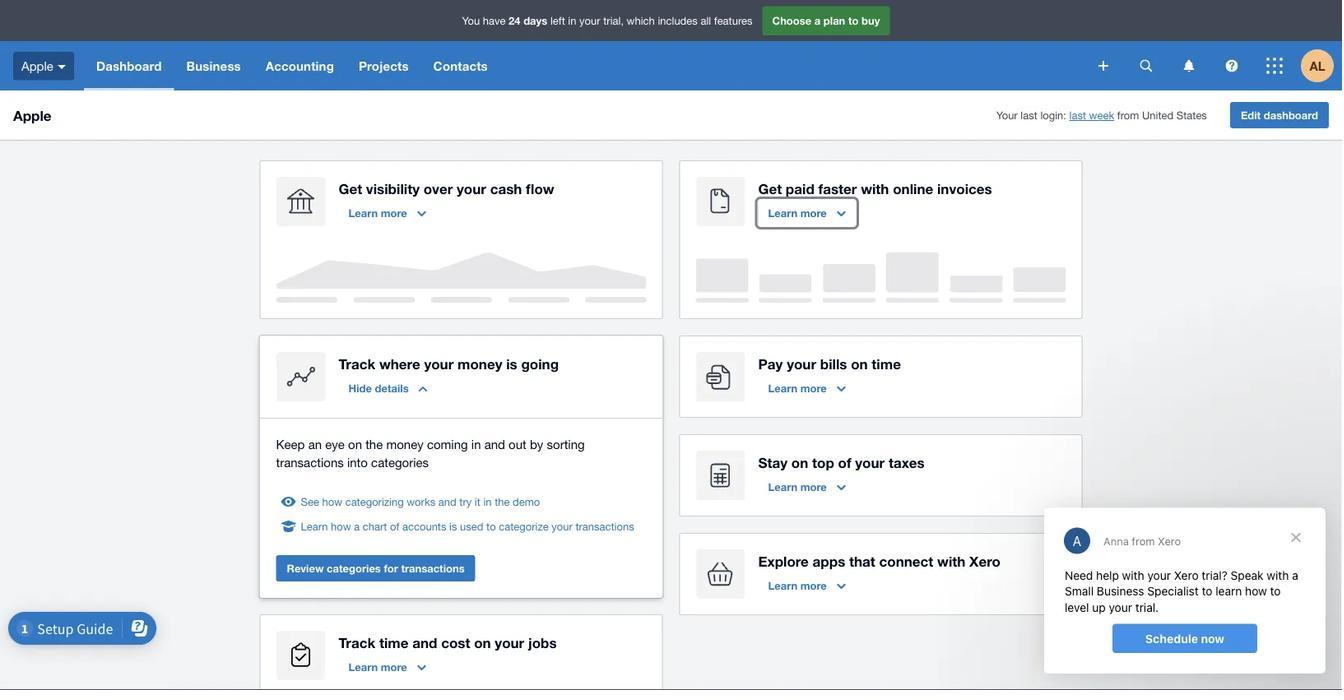 Task type: describe. For each thing, give the bounding box(es) containing it.
1 horizontal spatial and
[[438, 495, 456, 508]]

24
[[509, 14, 521, 27]]

track where your money is going
[[339, 356, 559, 372]]

choose
[[772, 14, 812, 27]]

1 vertical spatial a
[[354, 520, 360, 533]]

your
[[996, 109, 1018, 122]]

track for track time and cost on your jobs
[[339, 634, 375, 651]]

0 horizontal spatial with
[[861, 180, 889, 197]]

categorize
[[499, 520, 549, 533]]

0 horizontal spatial time
[[379, 634, 409, 651]]

learn more for on
[[768, 481, 827, 493]]

united
[[1142, 109, 1174, 122]]

out
[[509, 437, 527, 451]]

visibility
[[366, 180, 420, 197]]

banking icon image
[[276, 177, 325, 226]]

top
[[812, 454, 834, 471]]

learn down pay
[[768, 382, 798, 395]]

invoices icon image
[[696, 177, 745, 226]]

0 vertical spatial a
[[815, 14, 821, 27]]

going
[[521, 356, 559, 372]]

that
[[849, 553, 875, 569]]

explore
[[758, 553, 809, 569]]

hide details button
[[339, 375, 437, 402]]

invoices
[[937, 180, 992, 197]]

edit dashboard button
[[1230, 102, 1329, 128]]

get paid faster with online invoices
[[758, 180, 992, 197]]

you
[[462, 14, 480, 27]]

al
[[1310, 58, 1325, 73]]

review categories for transactions
[[287, 562, 465, 575]]

1 vertical spatial apple
[[13, 107, 51, 123]]

svg image up states
[[1184, 60, 1194, 72]]

keep
[[276, 437, 305, 451]]

sorting
[[547, 437, 585, 451]]

taxes icon image
[[696, 451, 745, 500]]

your last login: last week from united states
[[996, 109, 1207, 122]]

accounting
[[266, 58, 334, 73]]

more for time
[[381, 661, 407, 674]]

0 vertical spatial is
[[506, 356, 517, 372]]

pay your bills on time
[[758, 356, 901, 372]]

1 horizontal spatial time
[[872, 356, 901, 372]]

more for apps
[[800, 579, 827, 592]]

how for see
[[322, 495, 342, 508]]

trial,
[[603, 14, 624, 27]]

in for out
[[471, 437, 481, 451]]

get for get paid faster with online invoices
[[758, 180, 782, 197]]

it
[[475, 495, 480, 508]]

1 horizontal spatial of
[[838, 454, 851, 471]]

in for demo
[[483, 495, 492, 508]]

categories inside button
[[327, 562, 381, 575]]

from
[[1117, 109, 1139, 122]]

svg image up edit dashboard button
[[1226, 60, 1238, 72]]

left
[[550, 14, 565, 27]]

1 horizontal spatial svg image
[[1140, 60, 1152, 72]]

dashboard link
[[84, 41, 174, 91]]

get for get visibility over your cash flow
[[339, 180, 362, 197]]

dashboard
[[1264, 109, 1318, 121]]

on right the bills
[[851, 356, 868, 372]]

1 vertical spatial is
[[449, 520, 457, 533]]

learn for xero
[[768, 579, 798, 592]]

learn more for time
[[349, 661, 407, 674]]

review categories for transactions button
[[276, 555, 475, 582]]

your left jobs at the bottom left of page
[[495, 634, 524, 651]]

choose a plan to buy
[[772, 14, 880, 27]]

xero
[[969, 553, 1001, 569]]

your right where
[[424, 356, 454, 372]]

2 last from the left
[[1069, 109, 1086, 122]]

transactions inside button
[[401, 562, 465, 575]]

learn for your
[[349, 661, 378, 674]]

0 horizontal spatial of
[[390, 520, 399, 533]]

how for learn
[[331, 520, 351, 533]]

track time and cost on your jobs
[[339, 634, 557, 651]]

includes
[[658, 14, 698, 27]]

pay
[[758, 356, 783, 372]]

for
[[384, 562, 398, 575]]

contacts
[[433, 58, 488, 73]]

learn down see at the left bottom
[[301, 520, 328, 533]]

faster
[[818, 180, 857, 197]]

buy
[[862, 14, 880, 27]]

learn how a chart of accounts is used to categorize your transactions link
[[301, 518, 634, 535]]

eye
[[325, 437, 345, 451]]

navigation containing dashboard
[[84, 41, 1087, 91]]

stay on top of your taxes
[[758, 454, 925, 471]]

states
[[1177, 109, 1207, 122]]

track for track where your money is going
[[339, 356, 375, 372]]

your left taxes
[[855, 454, 885, 471]]

used
[[460, 520, 483, 533]]

learn more button for time
[[339, 654, 436, 681]]

details
[[375, 382, 409, 395]]

paid
[[786, 180, 815, 197]]

your inside learn how a chart of accounts is used to categorize your transactions link
[[552, 520, 573, 533]]

over
[[424, 180, 453, 197]]

works
[[407, 495, 435, 508]]

transactions inside keep an eye on the money coming in and out by sorting transactions into categories
[[276, 455, 344, 469]]

keep an eye on the money coming in and out by sorting transactions into categories
[[276, 437, 585, 469]]

flow
[[526, 180, 554, 197]]

learn more for paid
[[768, 207, 827, 219]]

have
[[483, 14, 506, 27]]

your right over
[[457, 180, 486, 197]]

business button
[[174, 41, 253, 91]]

hide details
[[349, 382, 409, 395]]

cash
[[490, 180, 522, 197]]

in inside banner
[[568, 14, 576, 27]]

on left top
[[791, 454, 808, 471]]

learn more button for visibility
[[339, 200, 436, 226]]

learn more for visibility
[[349, 207, 407, 219]]

contacts button
[[421, 41, 500, 91]]

review
[[287, 562, 324, 575]]



Task type: locate. For each thing, give the bounding box(es) containing it.
learn for taxes
[[768, 481, 798, 493]]

1 horizontal spatial money
[[458, 356, 502, 372]]

try
[[459, 495, 472, 508]]

learn more button down visibility
[[339, 200, 436, 226]]

learn down paid at the top of the page
[[768, 207, 798, 219]]

svg image left al
[[1266, 58, 1283, 74]]

last left week
[[1069, 109, 1086, 122]]

all
[[701, 14, 711, 27]]

more
[[381, 207, 407, 219], [800, 207, 827, 219], [800, 382, 827, 395], [800, 481, 827, 493], [800, 579, 827, 592], [381, 661, 407, 674]]

the
[[365, 437, 383, 451], [495, 495, 510, 508]]

in right left at the top left of the page
[[568, 14, 576, 27]]

to left "buy"
[[848, 14, 859, 27]]

invoices preview bar graph image
[[696, 253, 1066, 303]]

projects button
[[346, 41, 421, 91]]

edit
[[1241, 109, 1261, 121]]

get left visibility
[[339, 180, 362, 197]]

features
[[714, 14, 753, 27]]

of right top
[[838, 454, 851, 471]]

time right the bills
[[872, 356, 901, 372]]

0 vertical spatial transactions
[[276, 455, 344, 469]]

and left 'try'
[[438, 495, 456, 508]]

track money icon image
[[276, 352, 325, 402]]

learn more button down track time and cost on your jobs
[[339, 654, 436, 681]]

how right see at the left bottom
[[322, 495, 342, 508]]

learn more button for on
[[758, 474, 856, 500]]

to
[[848, 14, 859, 27], [486, 520, 496, 533]]

svg image up week
[[1099, 61, 1108, 71]]

0 vertical spatial with
[[861, 180, 889, 197]]

into
[[347, 455, 368, 469]]

0 vertical spatial how
[[322, 495, 342, 508]]

more for on
[[800, 481, 827, 493]]

chart
[[363, 520, 387, 533]]

to inside banner
[[848, 14, 859, 27]]

2 vertical spatial in
[[483, 495, 492, 508]]

accounting button
[[253, 41, 346, 91]]

0 vertical spatial and
[[484, 437, 505, 451]]

1 horizontal spatial is
[[506, 356, 517, 372]]

apps
[[813, 553, 845, 569]]

learn more button for apps
[[758, 573, 856, 599]]

0 horizontal spatial the
[[365, 437, 383, 451]]

learn
[[349, 207, 378, 219], [768, 207, 798, 219], [768, 382, 798, 395], [768, 481, 798, 493], [301, 520, 328, 533], [768, 579, 798, 592], [349, 661, 378, 674]]

with
[[861, 180, 889, 197], [937, 553, 966, 569]]

how
[[322, 495, 342, 508], [331, 520, 351, 533]]

money left going
[[458, 356, 502, 372]]

more down visibility
[[381, 207, 407, 219]]

connect
[[879, 553, 933, 569]]

1 vertical spatial to
[[486, 520, 496, 533]]

learn more down visibility
[[349, 207, 407, 219]]

get visibility over your cash flow
[[339, 180, 554, 197]]

by
[[530, 437, 543, 451]]

apple button
[[0, 41, 84, 91]]

1 horizontal spatial last
[[1069, 109, 1086, 122]]

navigation
[[84, 41, 1087, 91]]

0 horizontal spatial get
[[339, 180, 362, 197]]

transactions right categorize on the bottom of the page
[[576, 520, 634, 533]]

learn for flow
[[349, 207, 378, 219]]

more for your
[[800, 382, 827, 395]]

learn more for your
[[768, 382, 827, 395]]

categories right the into
[[371, 455, 429, 469]]

0 horizontal spatial last
[[1021, 109, 1038, 122]]

svg image inside apple popup button
[[58, 65, 66, 69]]

learn more button for your
[[758, 375, 856, 402]]

and
[[484, 437, 505, 451], [438, 495, 456, 508], [412, 634, 437, 651]]

bills icon image
[[696, 352, 745, 402]]

learn more down track time and cost on your jobs
[[349, 661, 407, 674]]

0 horizontal spatial is
[[449, 520, 457, 533]]

apple
[[21, 59, 53, 73], [13, 107, 51, 123]]

of right chart
[[390, 520, 399, 533]]

0 vertical spatial time
[[872, 356, 901, 372]]

learn down "explore"
[[768, 579, 798, 592]]

categorizing
[[345, 495, 404, 508]]

0 vertical spatial in
[[568, 14, 576, 27]]

your right categorize on the bottom of the page
[[552, 520, 573, 533]]

the up the into
[[365, 437, 383, 451]]

is left used
[[449, 520, 457, 533]]

track
[[339, 356, 375, 372], [339, 634, 375, 651]]

transactions down an
[[276, 455, 344, 469]]

which
[[627, 14, 655, 27]]

accounts
[[402, 520, 446, 533]]

1 vertical spatial in
[[471, 437, 481, 451]]

0 horizontal spatial transactions
[[276, 455, 344, 469]]

projects
[[359, 58, 409, 73]]

on right cost at the left bottom of page
[[474, 634, 491, 651]]

1 vertical spatial money
[[386, 437, 424, 451]]

dialog
[[1044, 508, 1326, 674]]

0 horizontal spatial and
[[412, 634, 437, 651]]

0 vertical spatial apple
[[21, 59, 53, 73]]

the left demo
[[495, 495, 510, 508]]

1 horizontal spatial in
[[483, 495, 492, 508]]

days
[[524, 14, 547, 27]]

svg image
[[1266, 58, 1283, 74], [1184, 60, 1194, 72], [1226, 60, 1238, 72], [58, 65, 66, 69]]

cost
[[441, 634, 470, 651]]

login:
[[1040, 109, 1066, 122]]

how left chart
[[331, 520, 351, 533]]

more down track time and cost on your jobs
[[381, 661, 407, 674]]

explore apps that connect with xero
[[758, 553, 1001, 569]]

0 horizontal spatial money
[[386, 437, 424, 451]]

is
[[506, 356, 517, 372], [449, 520, 457, 533]]

you have 24 days left in your trial, which includes all features
[[462, 14, 753, 27]]

a
[[815, 14, 821, 27], [354, 520, 360, 533]]

0 horizontal spatial a
[[354, 520, 360, 533]]

business
[[186, 58, 241, 73]]

last week button
[[1069, 109, 1114, 122]]

and left cost at the left bottom of page
[[412, 634, 437, 651]]

banking preview line graph image
[[276, 253, 646, 303]]

learn right projects icon
[[349, 661, 378, 674]]

banner
[[0, 0, 1342, 91]]

svg image
[[1140, 60, 1152, 72], [1099, 61, 1108, 71]]

with right faster
[[861, 180, 889, 197]]

week
[[1089, 109, 1114, 122]]

1 vertical spatial transactions
[[576, 520, 634, 533]]

svg image left 'dashboard' link
[[58, 65, 66, 69]]

1 vertical spatial of
[[390, 520, 399, 533]]

1 vertical spatial track
[[339, 634, 375, 651]]

track up the hide
[[339, 356, 375, 372]]

1 vertical spatial the
[[495, 495, 510, 508]]

in right it
[[483, 495, 492, 508]]

transactions right the for
[[401, 562, 465, 575]]

in
[[568, 14, 576, 27], [471, 437, 481, 451], [483, 495, 492, 508]]

learn more button for paid
[[758, 200, 856, 226]]

more for paid
[[800, 207, 827, 219]]

2 vertical spatial and
[[412, 634, 437, 651]]

1 horizontal spatial a
[[815, 14, 821, 27]]

2 vertical spatial transactions
[[401, 562, 465, 575]]

learn more button down apps
[[758, 573, 856, 599]]

0 horizontal spatial to
[[486, 520, 496, 533]]

more down paid at the top of the page
[[800, 207, 827, 219]]

more down pay your bills on time in the bottom right of the page
[[800, 382, 827, 395]]

see
[[301, 495, 319, 508]]

0 vertical spatial the
[[365, 437, 383, 451]]

2 horizontal spatial transactions
[[576, 520, 634, 533]]

see how categorizing works and try it in the demo link
[[301, 494, 540, 510]]

last right your
[[1021, 109, 1038, 122]]

1 vertical spatial categories
[[327, 562, 381, 575]]

a left plan
[[815, 14, 821, 27]]

time left cost at the left bottom of page
[[379, 634, 409, 651]]

1 vertical spatial with
[[937, 553, 966, 569]]

plan
[[824, 14, 845, 27]]

1 horizontal spatial the
[[495, 495, 510, 508]]

1 horizontal spatial to
[[848, 14, 859, 27]]

demo
[[513, 495, 540, 508]]

of
[[838, 454, 851, 471], [390, 520, 399, 533]]

1 last from the left
[[1021, 109, 1038, 122]]

learn down stay
[[768, 481, 798, 493]]

0 horizontal spatial svg image
[[1099, 61, 1108, 71]]

2 horizontal spatial in
[[568, 14, 576, 27]]

learn more down "explore"
[[768, 579, 827, 592]]

on up the into
[[348, 437, 362, 451]]

learn more down pay
[[768, 382, 827, 395]]

taxes
[[889, 454, 925, 471]]

learn more for apps
[[768, 579, 827, 592]]

your left trial,
[[579, 14, 600, 27]]

categories left the for
[[327, 562, 381, 575]]

1 horizontal spatial transactions
[[401, 562, 465, 575]]

1 track from the top
[[339, 356, 375, 372]]

categories
[[371, 455, 429, 469], [327, 562, 381, 575]]

to right used
[[486, 520, 496, 533]]

learn how a chart of accounts is used to categorize your transactions
[[301, 520, 634, 533]]

your right pay
[[787, 356, 816, 372]]

learn more button
[[339, 200, 436, 226], [758, 200, 856, 226], [758, 375, 856, 402], [758, 474, 856, 500], [758, 573, 856, 599], [339, 654, 436, 681]]

0 vertical spatial categories
[[371, 455, 429, 469]]

apple inside popup button
[[21, 59, 53, 73]]

time
[[872, 356, 901, 372], [379, 634, 409, 651]]

hide
[[349, 382, 372, 395]]

bills
[[820, 356, 847, 372]]

jobs
[[528, 634, 557, 651]]

0 horizontal spatial in
[[471, 437, 481, 451]]

learn more button down paid at the top of the page
[[758, 200, 856, 226]]

learn more
[[349, 207, 407, 219], [768, 207, 827, 219], [768, 382, 827, 395], [768, 481, 827, 493], [768, 579, 827, 592], [349, 661, 407, 674]]

1 get from the left
[[339, 180, 362, 197]]

learn more down stay
[[768, 481, 827, 493]]

1 vertical spatial and
[[438, 495, 456, 508]]

money inside keep an eye on the money coming in and out by sorting transactions into categories
[[386, 437, 424, 451]]

is left going
[[506, 356, 517, 372]]

0 vertical spatial to
[[848, 14, 859, 27]]

track right projects icon
[[339, 634, 375, 651]]

learn more button down top
[[758, 474, 856, 500]]

a left chart
[[354, 520, 360, 533]]

1 horizontal spatial with
[[937, 553, 966, 569]]

money
[[458, 356, 502, 372], [386, 437, 424, 451]]

stay
[[758, 454, 788, 471]]

0 vertical spatial money
[[458, 356, 502, 372]]

money left coming
[[386, 437, 424, 451]]

see how categorizing works and try it in the demo
[[301, 495, 540, 508]]

how inside see how categorizing works and try it in the demo link
[[322, 495, 342, 508]]

in right coming
[[471, 437, 481, 451]]

online
[[893, 180, 933, 197]]

more for visibility
[[381, 207, 407, 219]]

edit dashboard
[[1241, 109, 1318, 121]]

more down apps
[[800, 579, 827, 592]]

coming
[[427, 437, 468, 451]]

0 vertical spatial of
[[838, 454, 851, 471]]

projects icon image
[[276, 631, 325, 681]]

an
[[308, 437, 322, 451]]

in inside keep an eye on the money coming in and out by sorting transactions into categories
[[471, 437, 481, 451]]

al button
[[1301, 41, 1342, 91]]

last
[[1021, 109, 1038, 122], [1069, 109, 1086, 122]]

banner containing dashboard
[[0, 0, 1342, 91]]

learn more button down pay your bills on time in the bottom right of the page
[[758, 375, 856, 402]]

how inside learn how a chart of accounts is used to categorize your transactions link
[[331, 520, 351, 533]]

categories inside keep an eye on the money coming in and out by sorting transactions into categories
[[371, 455, 429, 469]]

learn for invoices
[[768, 207, 798, 219]]

and inside keep an eye on the money coming in and out by sorting transactions into categories
[[484, 437, 505, 451]]

learn down visibility
[[349, 207, 378, 219]]

add-ons icon image
[[696, 550, 745, 599]]

to inside learn how a chart of accounts is used to categorize your transactions link
[[486, 520, 496, 533]]

learn more down paid at the top of the page
[[768, 207, 827, 219]]

dashboard
[[96, 58, 162, 73]]

more down top
[[800, 481, 827, 493]]

2 horizontal spatial and
[[484, 437, 505, 451]]

1 vertical spatial how
[[331, 520, 351, 533]]

the inside keep an eye on the money coming in and out by sorting transactions into categories
[[365, 437, 383, 451]]

0 vertical spatial track
[[339, 356, 375, 372]]

and left out
[[484, 437, 505, 451]]

2 track from the top
[[339, 634, 375, 651]]

where
[[379, 356, 420, 372]]

1 horizontal spatial get
[[758, 180, 782, 197]]

get left paid at the top of the page
[[758, 180, 782, 197]]

2 get from the left
[[758, 180, 782, 197]]

1 vertical spatial time
[[379, 634, 409, 651]]

on
[[851, 356, 868, 372], [348, 437, 362, 451], [791, 454, 808, 471], [474, 634, 491, 651]]

svg image up united
[[1140, 60, 1152, 72]]

on inside keep an eye on the money coming in and out by sorting transactions into categories
[[348, 437, 362, 451]]

with left xero
[[937, 553, 966, 569]]



Task type: vqa. For each thing, say whether or not it's contained in the screenshot.
left the
yes



